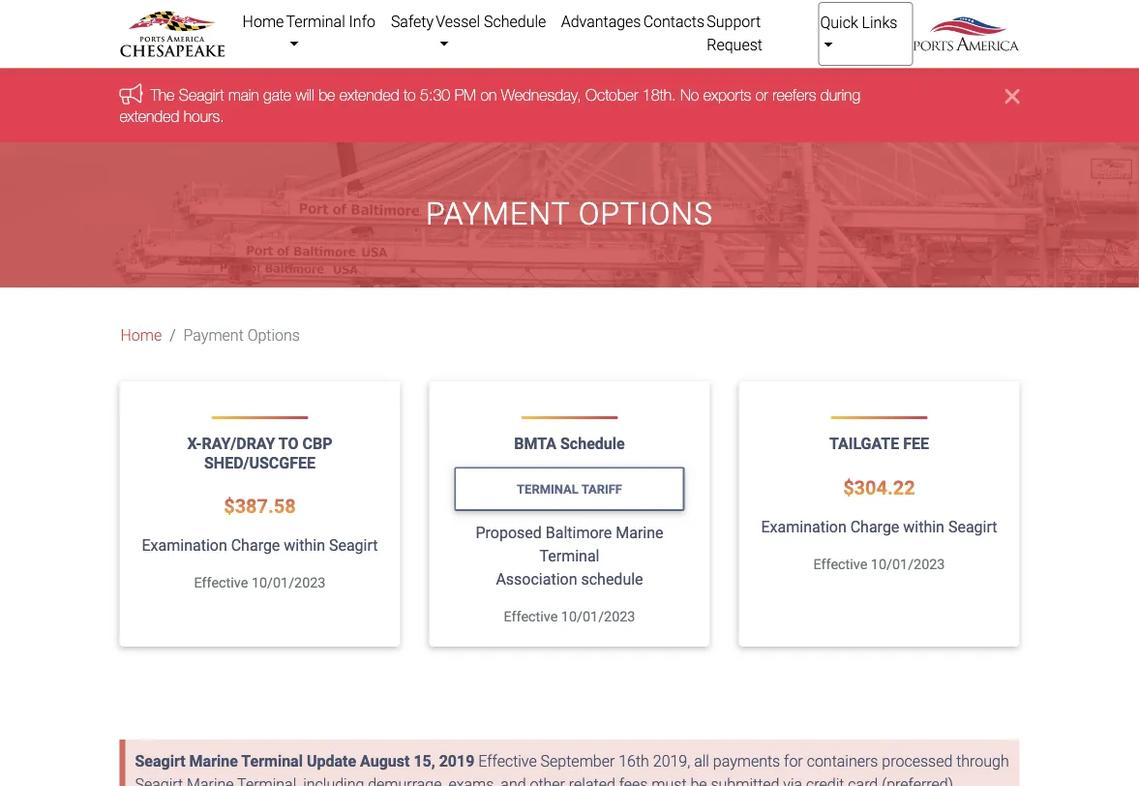 Task type: vqa. For each thing, say whether or not it's contained in the screenshot.
be within the Effective September 16th 2019, all payments for containers processed through Seagirt Marine Terminal, including demurrage, exams, and other related fees must be submitted via credit card (preferred)
yes



Task type: locate. For each thing, give the bounding box(es) containing it.
10/01/2023 down $304.22
[[871, 556, 946, 573]]

1 vertical spatial schedule
[[561, 435, 625, 453]]

be
[[319, 85, 335, 104], [691, 775, 708, 786]]

2 vertical spatial marine
[[187, 775, 234, 786]]

terminal tariff link
[[455, 467, 685, 512]]

advantages link
[[560, 2, 643, 41]]

effective
[[814, 556, 868, 573], [194, 575, 248, 591], [504, 608, 558, 625], [479, 752, 537, 771]]

marine
[[616, 524, 664, 542], [189, 752, 238, 771], [187, 775, 234, 786]]

be right the will
[[319, 85, 335, 104]]

1 horizontal spatial home
[[243, 12, 284, 31]]

info
[[349, 12, 376, 31]]

10/01/2023
[[871, 556, 946, 573], [252, 575, 326, 591], [562, 608, 636, 625]]

will
[[296, 85, 314, 104]]

marine up schedule at the bottom right of page
[[616, 524, 664, 542]]

effective 10/01/2023 down $387.58
[[194, 575, 326, 591]]

extended
[[340, 85, 400, 104], [120, 107, 179, 125]]

safety link
[[390, 2, 435, 41]]

terminal down baltimore
[[540, 547, 600, 565]]

0 vertical spatial within
[[904, 518, 945, 536]]

1 horizontal spatial within
[[904, 518, 945, 536]]

examination charge within seagirt down $304.22
[[762, 518, 998, 536]]

15,
[[414, 752, 435, 771]]

terminal
[[286, 12, 345, 31], [517, 482, 579, 496], [540, 547, 600, 565], [241, 752, 303, 771]]

schedule up tariff
[[561, 435, 625, 453]]

or
[[756, 85, 769, 104]]

seagirt marine terminal update august 15, 2019
[[135, 752, 475, 771]]

0 horizontal spatial examination charge within seagirt
[[142, 537, 378, 555]]

bmta
[[515, 435, 557, 453]]

2 vertical spatial 10/01/2023
[[562, 608, 636, 625]]

1 horizontal spatial effective 10/01/2023
[[504, 608, 636, 625]]

reefers
[[773, 85, 817, 104]]

schedule
[[484, 12, 547, 31], [561, 435, 625, 453]]

pm
[[455, 85, 477, 104]]

1 horizontal spatial charge
[[851, 518, 900, 536]]

update
[[307, 752, 356, 771]]

1 vertical spatial extended
[[120, 107, 179, 125]]

examination charge within seagirt down $387.58
[[142, 537, 378, 555]]

within down $304.22
[[904, 518, 945, 536]]

0 horizontal spatial 10/01/2023
[[252, 575, 326, 591]]

0 horizontal spatial home link
[[121, 324, 162, 347]]

0 vertical spatial payment
[[426, 197, 570, 233]]

home terminal info
[[243, 12, 376, 31]]

1 vertical spatial 10/01/2023
[[252, 575, 326, 591]]

examination
[[762, 518, 847, 536], [142, 537, 227, 555]]

extended down the
[[120, 107, 179, 125]]

0 horizontal spatial effective 10/01/2023
[[194, 575, 326, 591]]

home link
[[242, 2, 285, 41], [121, 324, 162, 347]]

quick links
[[821, 13, 898, 31]]

be inside 'the seagirt main gate will be extended to 5:30 pm on wednesday, october 18th.  no exports or reefers during extended hours.'
[[319, 85, 335, 104]]

effective 10/01/2023 down association
[[504, 608, 636, 625]]

0 horizontal spatial be
[[319, 85, 335, 104]]

payment
[[426, 197, 570, 233], [184, 326, 244, 344]]

extended left the to
[[340, 85, 400, 104]]

2 horizontal spatial effective 10/01/2023
[[814, 556, 946, 573]]

all
[[695, 752, 710, 771]]

0 horizontal spatial within
[[284, 537, 325, 555]]

1 vertical spatial payment options
[[184, 326, 300, 344]]

options
[[579, 197, 714, 233], [248, 326, 300, 344]]

examination down $387.58
[[142, 537, 227, 555]]

vessel schedule link
[[435, 2, 560, 64]]

0 vertical spatial effective 10/01/2023
[[814, 556, 946, 573]]

1 vertical spatial options
[[248, 326, 300, 344]]

tariff
[[582, 482, 623, 496]]

within down $387.58
[[284, 537, 325, 555]]

10/01/2023 down $387.58
[[252, 575, 326, 591]]

charge down $304.22
[[851, 518, 900, 536]]

examination down $304.22
[[762, 518, 847, 536]]

must
[[652, 775, 687, 786]]

august
[[360, 752, 410, 771]]

terminal left 'info'
[[286, 12, 345, 31]]

effective for x-ray/dray to cbp shed/uscgfee
[[194, 575, 248, 591]]

1 vertical spatial examination charge within seagirt
[[142, 537, 378, 555]]

1 horizontal spatial examination
[[762, 518, 847, 536]]

effective 10/01/2023 for $387.58
[[194, 575, 326, 591]]

0 vertical spatial schedule
[[484, 12, 547, 31]]

0 vertical spatial payment options
[[426, 197, 714, 233]]

advantages
[[561, 12, 642, 31]]

effective down $387.58
[[194, 575, 248, 591]]

0 vertical spatial be
[[319, 85, 335, 104]]

1 vertical spatial charge
[[231, 537, 280, 555]]

marine inside effective september 16th 2019, all payments for containers processed through seagirt marine terminal, including demurrage, exams, and other related fees must be submitted via credit card (preferred)
[[187, 775, 234, 786]]

home
[[243, 12, 284, 31], [121, 326, 162, 344]]

2 vertical spatial effective 10/01/2023
[[504, 608, 636, 625]]

on
[[481, 85, 497, 104]]

marine up terminal,
[[189, 752, 238, 771]]

vessel
[[436, 12, 480, 31]]

0 horizontal spatial schedule
[[484, 12, 547, 31]]

0 vertical spatial marine
[[616, 524, 664, 542]]

gate
[[264, 85, 291, 104]]

be down all
[[691, 775, 708, 786]]

association
[[496, 570, 578, 589]]

0 horizontal spatial options
[[248, 326, 300, 344]]

home for home terminal info
[[243, 12, 284, 31]]

effective september 16th 2019, all payments for containers processed through seagirt marine terminal, including demurrage, exams, and other related fees must be submitted via credit card (preferred)
[[135, 752, 1010, 786]]

seagirt inside 'the seagirt main gate will be extended to 5:30 pm on wednesday, october 18th.  no exports or reefers during extended hours.'
[[179, 85, 224, 104]]

0 vertical spatial examination
[[762, 518, 847, 536]]

1 horizontal spatial 10/01/2023
[[562, 608, 636, 625]]

charge down $387.58
[[231, 537, 280, 555]]

demurrage,
[[368, 775, 445, 786]]

1 horizontal spatial schedule
[[561, 435, 625, 453]]

1 horizontal spatial extended
[[340, 85, 400, 104]]

effective up and
[[479, 752, 537, 771]]

0 vertical spatial extended
[[340, 85, 400, 104]]

0 horizontal spatial payment
[[184, 326, 244, 344]]

safety vessel schedule
[[391, 12, 547, 31]]

within
[[904, 518, 945, 536], [284, 537, 325, 555]]

payment options
[[426, 197, 714, 233], [184, 326, 300, 344]]

effective down $304.22
[[814, 556, 868, 573]]

0 horizontal spatial charge
[[231, 537, 280, 555]]

1 vertical spatial within
[[284, 537, 325, 555]]

1 vertical spatial home
[[121, 326, 162, 344]]

containers
[[807, 752, 879, 771]]

links
[[863, 13, 898, 31]]

1 vertical spatial payment
[[184, 326, 244, 344]]

terminal down bmta
[[517, 482, 579, 496]]

effective 10/01/2023 down $304.22
[[814, 556, 946, 573]]

via
[[784, 775, 803, 786]]

seagirt
[[179, 85, 224, 104], [949, 518, 998, 536], [329, 537, 378, 555], [135, 752, 186, 771], [135, 775, 183, 786]]

1 horizontal spatial examination charge within seagirt
[[762, 518, 998, 536]]

0 vertical spatial examination charge within seagirt
[[762, 518, 998, 536]]

examination charge within seagirt
[[762, 518, 998, 536], [142, 537, 378, 555]]

proposed
[[476, 524, 542, 542]]

support
[[707, 12, 761, 31]]

the seagirt main gate will be extended to 5:30 pm on wednesday, october 18th.  no exports or reefers during extended hours. alert
[[0, 68, 1140, 143]]

18th.
[[643, 85, 676, 104]]

0 vertical spatial charge
[[851, 518, 900, 536]]

10/01/2023 for $304.22
[[871, 556, 946, 573]]

for
[[785, 752, 804, 771]]

effective down association
[[504, 608, 558, 625]]

quick links link
[[819, 2, 914, 66]]

effective 10/01/2023
[[814, 556, 946, 573], [194, 575, 326, 591], [504, 608, 636, 625]]

2 horizontal spatial 10/01/2023
[[871, 556, 946, 573]]

marine left terminal,
[[187, 775, 234, 786]]

to
[[279, 435, 299, 453]]

16th
[[619, 752, 650, 771]]

0 horizontal spatial examination
[[142, 537, 227, 555]]

0 vertical spatial options
[[579, 197, 714, 233]]

be inside effective september 16th 2019, all payments for containers processed through seagirt marine terminal, including demurrage, exams, and other related fees must be submitted via credit card (preferred)
[[691, 775, 708, 786]]

proposed baltimore marine terminal association schedule
[[476, 524, 664, 589]]

payments
[[714, 752, 781, 771]]

0 horizontal spatial home
[[121, 326, 162, 344]]

1 vertical spatial be
[[691, 775, 708, 786]]

1 vertical spatial examination
[[142, 537, 227, 555]]

1 horizontal spatial home link
[[242, 2, 285, 41]]

charge
[[851, 518, 900, 536], [231, 537, 280, 555]]

1 horizontal spatial be
[[691, 775, 708, 786]]

1 vertical spatial effective 10/01/2023
[[194, 575, 326, 591]]

10/01/2023 for $387.58
[[252, 575, 326, 591]]

and
[[501, 775, 526, 786]]

terminal,
[[237, 775, 300, 786]]

0 vertical spatial home
[[243, 12, 284, 31]]

charge for $304.22
[[851, 518, 900, 536]]

exports
[[704, 85, 752, 104]]

shed/uscgfee
[[204, 454, 316, 472]]

10/01/2023 down schedule at the bottom right of page
[[562, 608, 636, 625]]

schedule right vessel
[[484, 12, 547, 31]]

0 vertical spatial 10/01/2023
[[871, 556, 946, 573]]

main
[[228, 85, 259, 104]]



Task type: describe. For each thing, give the bounding box(es) containing it.
1 horizontal spatial options
[[579, 197, 714, 233]]

contacts
[[644, 12, 705, 31]]

wednesday,
[[501, 85, 582, 104]]

x-ray/dray to cbp shed/uscgfee
[[187, 435, 333, 472]]

contacts link
[[643, 2, 706, 41]]

no
[[681, 85, 700, 104]]

marine inside 'proposed baltimore marine terminal association schedule'
[[616, 524, 664, 542]]

x-
[[187, 435, 202, 453]]

hours.
[[184, 107, 224, 125]]

submitted
[[711, 775, 780, 786]]

1 horizontal spatial payment options
[[426, 197, 714, 233]]

0 horizontal spatial extended
[[120, 107, 179, 125]]

home for home
[[121, 326, 162, 344]]

effective for tailgate fee
[[814, 556, 868, 573]]

within for $304.22
[[904, 518, 945, 536]]

terminal inside 'proposed baltimore marine terminal association schedule'
[[540, 547, 600, 565]]

5:30
[[420, 85, 451, 104]]

october
[[586, 85, 639, 104]]

tailgate
[[830, 435, 900, 453]]

advantages contacts support request
[[561, 12, 763, 54]]

examination for $387.58
[[142, 537, 227, 555]]

effective for bmta schedule
[[504, 608, 558, 625]]

request
[[707, 35, 763, 54]]

exams,
[[449, 775, 497, 786]]

examination charge within seagirt for $304.22
[[762, 518, 998, 536]]

cbp
[[303, 435, 333, 453]]

card
[[849, 775, 879, 786]]

2019
[[439, 752, 475, 771]]

1 horizontal spatial payment
[[426, 197, 570, 233]]

bmta schedule
[[515, 435, 625, 453]]

ray/dray
[[202, 435, 275, 453]]

schedule
[[582, 570, 644, 589]]

tailgate fee
[[830, 435, 930, 453]]

effective inside effective september 16th 2019, all payments for containers processed through seagirt marine terminal, including demurrage, exams, and other related fees must be submitted via credit card (preferred)
[[479, 752, 537, 771]]

$304.22
[[844, 477, 916, 500]]

1 vertical spatial marine
[[189, 752, 238, 771]]

safety
[[391, 12, 434, 31]]

0 vertical spatial home link
[[242, 2, 285, 41]]

effective 10/01/2023 for $304.22
[[814, 556, 946, 573]]

within for $387.58
[[284, 537, 325, 555]]

during
[[821, 85, 861, 104]]

september
[[541, 752, 615, 771]]

bullhorn image
[[120, 84, 151, 104]]

terminal info link
[[285, 2, 390, 64]]

baltimore
[[546, 524, 612, 542]]

the seagirt main gate will be extended to 5:30 pm on wednesday, october 18th.  no exports or reefers during extended hours.
[[120, 85, 861, 125]]

examination charge within seagirt for $387.58
[[142, 537, 378, 555]]

through
[[957, 752, 1010, 771]]

quick
[[821, 13, 859, 31]]

seagirt inside effective september 16th 2019, all payments for containers processed through seagirt marine terminal, including demurrage, exams, and other related fees must be submitted via credit card (preferred)
[[135, 775, 183, 786]]

to
[[404, 85, 416, 104]]

credit
[[807, 775, 845, 786]]

the seagirt main gate will be extended to 5:30 pm on wednesday, october 18th.  no exports or reefers during extended hours. link
[[120, 85, 861, 125]]

examination for $304.22
[[762, 518, 847, 536]]

charge for $387.58
[[231, 537, 280, 555]]

fee
[[904, 435, 930, 453]]

$387.58
[[224, 495, 296, 518]]

close image
[[1006, 84, 1020, 107]]

other
[[530, 775, 566, 786]]

the
[[151, 85, 175, 104]]

terminal up terminal,
[[241, 752, 303, 771]]

fees
[[620, 775, 648, 786]]

1 vertical spatial home link
[[121, 324, 162, 347]]

terminal tariff
[[517, 482, 623, 496]]

processed
[[883, 752, 953, 771]]

related
[[569, 775, 616, 786]]

support request link
[[706, 2, 819, 64]]

0 horizontal spatial payment options
[[184, 326, 300, 344]]

2019,
[[653, 752, 691, 771]]

including
[[303, 775, 364, 786]]



